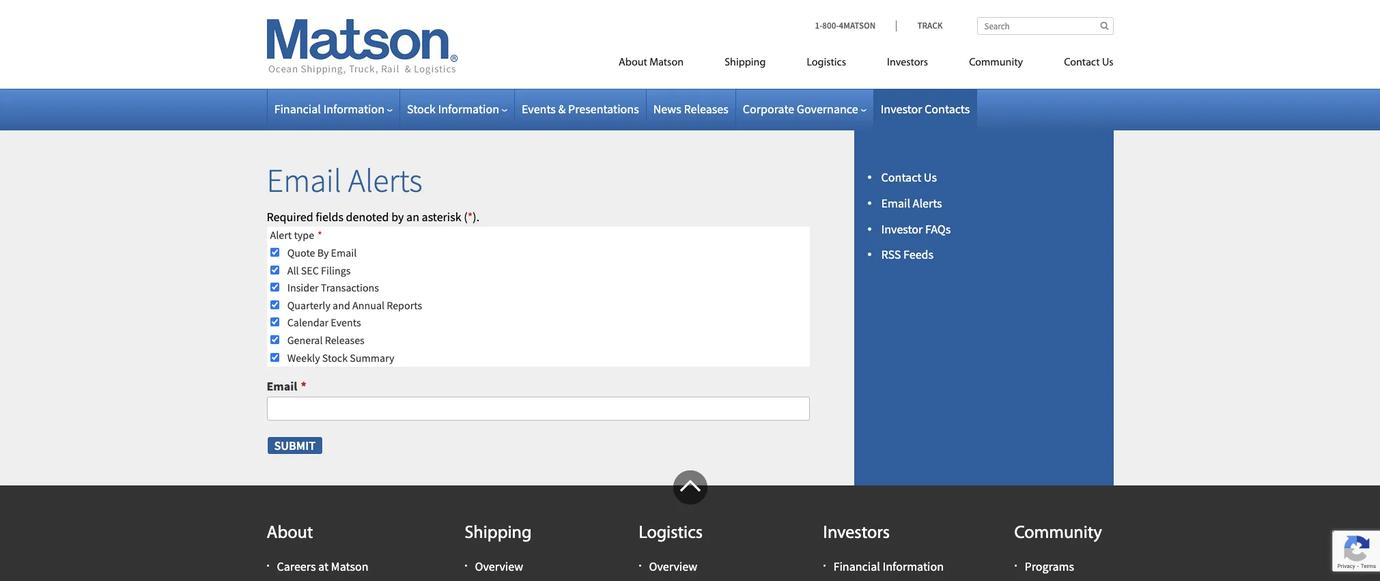 Task type: describe. For each thing, give the bounding box(es) containing it.
1 vertical spatial financial information link
[[833, 559, 944, 574]]

annual
[[352, 298, 384, 312]]

General Releases checkbox
[[270, 335, 279, 344]]

).
[[473, 209, 480, 224]]

events & presentations
[[522, 101, 639, 117]]

contact us inside top menu navigation
[[1064, 57, 1113, 68]]

stock information
[[407, 101, 499, 117]]

4matson
[[839, 20, 876, 31]]

reports
[[387, 298, 422, 312]]

email up investor faqs
[[881, 195, 910, 211]]

corporate governance link
[[743, 101, 866, 117]]

1 horizontal spatial information
[[438, 101, 499, 117]]

1 vertical spatial contact us
[[881, 169, 937, 185]]

community link
[[949, 51, 1044, 79]]

contacts
[[925, 101, 970, 117]]

0 horizontal spatial logistics
[[639, 524, 703, 543]]

all
[[287, 263, 299, 277]]

All SEC Filings checkbox
[[270, 265, 279, 274]]

asterisk
[[422, 209, 461, 224]]

and
[[333, 298, 350, 312]]

programs
[[1025, 559, 1074, 574]]

email up 'required'
[[267, 160, 342, 201]]

search image
[[1100, 21, 1109, 30]]

careers at matson
[[277, 559, 368, 574]]

investors inside top menu navigation
[[887, 57, 928, 68]]

financial inside footer
[[833, 559, 880, 574]]

filings
[[321, 263, 351, 277]]

required fields denoted by an asterisk (
[[267, 209, 468, 224]]

logistics link
[[786, 51, 867, 79]]

careers
[[277, 559, 316, 574]]

insider
[[287, 281, 319, 294]]

all sec filings
[[287, 263, 351, 277]]

at
[[318, 559, 328, 574]]

about for about
[[267, 524, 313, 543]]

stock information link
[[407, 101, 507, 117]]

Calendar Events checkbox
[[270, 318, 279, 327]]

transactions
[[321, 281, 379, 294]]

investor contacts
[[881, 101, 970, 117]]

calendar events
[[287, 316, 361, 329]]

Insider Transactions checkbox
[[270, 283, 279, 292]]

1-800-4matson link
[[815, 20, 896, 31]]

0 vertical spatial stock
[[407, 101, 436, 117]]

0 horizontal spatial events
[[331, 316, 361, 329]]

governance
[[797, 101, 858, 117]]

calendar
[[287, 316, 329, 329]]

0 horizontal spatial stock
[[322, 351, 348, 364]]

investor faqs link
[[881, 221, 951, 237]]

email up filings
[[331, 246, 357, 259]]

0 vertical spatial contact us link
[[1044, 51, 1113, 79]]

news releases
[[653, 101, 728, 117]]

about matson
[[619, 57, 684, 68]]

presentations
[[568, 101, 639, 117]]

investors link
[[867, 51, 949, 79]]

news releases link
[[653, 101, 728, 117]]

corporate
[[743, 101, 794, 117]]

faqs
[[925, 221, 951, 237]]

investor faqs
[[881, 221, 951, 237]]

feeds
[[903, 247, 934, 262]]

insider transactions
[[287, 281, 379, 294]]

matson image
[[267, 19, 458, 75]]

matson inside footer
[[331, 559, 368, 574]]

top menu navigation
[[557, 51, 1113, 79]]

2 horizontal spatial information
[[883, 559, 944, 574]]

required
[[267, 209, 313, 224]]

overview for logistics
[[649, 559, 697, 574]]

weekly
[[287, 351, 320, 364]]

alert type
[[270, 228, 314, 242]]

overview for shipping
[[475, 559, 523, 574]]

Weekly Stock Summary checkbox
[[270, 353, 279, 362]]

quarterly and annual reports
[[287, 298, 422, 312]]

general releases
[[287, 333, 365, 347]]

rss
[[881, 247, 901, 262]]

1 vertical spatial us
[[924, 169, 937, 185]]



Task type: vqa. For each thing, say whether or not it's contained in the screenshot.


Task type: locate. For each thing, give the bounding box(es) containing it.
about up careers
[[267, 524, 313, 543]]

1 vertical spatial financial
[[833, 559, 880, 574]]

investor up rss feeds link
[[881, 221, 923, 237]]

events & presentations link
[[522, 101, 639, 117]]

alerts up faqs
[[913, 195, 942, 211]]

&
[[558, 101, 566, 117]]

1 horizontal spatial matson
[[650, 57, 684, 68]]

quote
[[287, 246, 315, 259]]

by
[[317, 246, 329, 259]]

releases right news at the left top of the page
[[684, 101, 728, 117]]

1-
[[815, 20, 822, 31]]

overview link for shipping
[[475, 559, 523, 574]]

about for about matson
[[619, 57, 647, 68]]

email alerts up "fields"
[[267, 160, 422, 201]]

alerts
[[348, 160, 422, 201], [913, 195, 942, 211]]

track link
[[896, 20, 943, 31]]

information
[[323, 101, 384, 117], [438, 101, 499, 117], [883, 559, 944, 574]]

overview link
[[475, 559, 523, 574], [649, 559, 697, 574]]

1 vertical spatial matson
[[331, 559, 368, 574]]

1 vertical spatial contact us link
[[881, 169, 937, 185]]

0 horizontal spatial financial information link
[[274, 101, 393, 117]]

0 horizontal spatial financial
[[274, 101, 321, 117]]

community
[[969, 57, 1023, 68], [1014, 524, 1102, 543]]

footer
[[0, 470, 1380, 581]]

an
[[406, 209, 419, 224]]

alert
[[270, 228, 292, 242]]

1 horizontal spatial alerts
[[913, 195, 942, 211]]

0 vertical spatial shipping
[[725, 57, 766, 68]]

sec
[[301, 263, 319, 277]]

fields
[[316, 209, 344, 224]]

1 overview from the left
[[475, 559, 523, 574]]

financial
[[274, 101, 321, 117], [833, 559, 880, 574]]

0 vertical spatial investors
[[887, 57, 928, 68]]

0 vertical spatial matson
[[650, 57, 684, 68]]

1 horizontal spatial releases
[[684, 101, 728, 117]]

1 horizontal spatial us
[[1102, 57, 1113, 68]]

0 horizontal spatial contact us link
[[881, 169, 937, 185]]

0 vertical spatial financial information link
[[274, 101, 393, 117]]

investor
[[881, 101, 922, 117], [881, 221, 923, 237]]

contact down search search box
[[1064, 57, 1100, 68]]

financial information link
[[274, 101, 393, 117], [833, 559, 944, 574]]

corporate governance
[[743, 101, 858, 117]]

0 horizontal spatial overview link
[[475, 559, 523, 574]]

community down search search box
[[969, 57, 1023, 68]]

1-800-4matson
[[815, 20, 876, 31]]

community up the programs
[[1014, 524, 1102, 543]]

0 horizontal spatial alerts
[[348, 160, 422, 201]]

community inside 'link'
[[969, 57, 1023, 68]]

contact us link down 'search' image
[[1044, 51, 1113, 79]]

investor for investor contacts
[[881, 101, 922, 117]]

about matson link
[[598, 51, 704, 79]]

1 horizontal spatial shipping
[[725, 57, 766, 68]]

1 horizontal spatial about
[[619, 57, 647, 68]]

stock
[[407, 101, 436, 117], [322, 351, 348, 364]]

logistics down 800-
[[807, 57, 846, 68]]

0 horizontal spatial shipping
[[465, 524, 532, 543]]

0 vertical spatial financial information
[[274, 101, 384, 117]]

1 vertical spatial shipping
[[465, 524, 532, 543]]

0 vertical spatial financial
[[274, 101, 321, 117]]

1 vertical spatial stock
[[322, 351, 348, 364]]

general
[[287, 333, 323, 347]]

1 horizontal spatial financial information
[[833, 559, 944, 574]]

1 vertical spatial community
[[1014, 524, 1102, 543]]

1 horizontal spatial financial information link
[[833, 559, 944, 574]]

quote by email
[[287, 246, 357, 259]]

events
[[522, 101, 556, 117], [331, 316, 361, 329]]

releases up weekly stock summary
[[325, 333, 365, 347]]

0 vertical spatial community
[[969, 57, 1023, 68]]

quarterly
[[287, 298, 330, 312]]

shipping inside top menu navigation
[[725, 57, 766, 68]]

1 horizontal spatial events
[[522, 101, 556, 117]]

0 vertical spatial about
[[619, 57, 647, 68]]

shipping
[[725, 57, 766, 68], [465, 524, 532, 543]]

shipping link
[[704, 51, 786, 79]]

1 vertical spatial financial information
[[833, 559, 944, 574]]

investor contacts link
[[881, 101, 970, 117]]

logistics inside top menu navigation
[[807, 57, 846, 68]]

0 horizontal spatial information
[[323, 101, 384, 117]]

financial information
[[274, 101, 384, 117], [833, 559, 944, 574]]

None search field
[[977, 17, 1113, 35]]

overview
[[475, 559, 523, 574], [649, 559, 697, 574]]

1 vertical spatial contact
[[881, 169, 921, 185]]

about up presentations
[[619, 57, 647, 68]]

1 horizontal spatial financial
[[833, 559, 880, 574]]

shipping inside footer
[[465, 524, 532, 543]]

1 horizontal spatial email alerts
[[881, 195, 942, 211]]

investor down investors link
[[881, 101, 922, 117]]

summary
[[350, 351, 394, 364]]

email down weekly stock summary checkbox
[[267, 378, 297, 394]]

matson inside "link"
[[650, 57, 684, 68]]

1 horizontal spatial contact us
[[1064, 57, 1113, 68]]

0 vertical spatial contact us
[[1064, 57, 1113, 68]]

(
[[464, 209, 468, 224]]

denoted
[[346, 209, 389, 224]]

1 horizontal spatial overview link
[[649, 559, 697, 574]]

0 horizontal spatial about
[[267, 524, 313, 543]]

1 vertical spatial investors
[[823, 524, 890, 543]]

None submit
[[267, 436, 323, 455]]

Quarterly and Annual Reports checkbox
[[270, 300, 279, 309]]

0 vertical spatial us
[[1102, 57, 1113, 68]]

0 horizontal spatial contact
[[881, 169, 921, 185]]

investors
[[887, 57, 928, 68], [823, 524, 890, 543]]

0 vertical spatial logistics
[[807, 57, 846, 68]]

footer containing about
[[0, 470, 1380, 581]]

events left "&"
[[522, 101, 556, 117]]

contact us link
[[1044, 51, 1113, 79], [881, 169, 937, 185]]

1 vertical spatial releases
[[325, 333, 365, 347]]

contact us up email alerts link on the top right
[[881, 169, 937, 185]]

events down and
[[331, 316, 361, 329]]

programs link
[[1025, 559, 1074, 574]]

email alerts up investor faqs
[[881, 195, 942, 211]]

contact up email alerts link on the top right
[[881, 169, 921, 185]]

1 overview link from the left
[[475, 559, 523, 574]]

alerts up by at the top
[[348, 160, 422, 201]]

contact us link up email alerts link on the top right
[[881, 169, 937, 185]]

back to top image
[[673, 470, 707, 505]]

0 horizontal spatial releases
[[325, 333, 365, 347]]

logistics
[[807, 57, 846, 68], [639, 524, 703, 543]]

1 vertical spatial logistics
[[639, 524, 703, 543]]

us up email alerts link on the top right
[[924, 169, 937, 185]]

Email email field
[[267, 397, 810, 420]]

releases for news releases
[[684, 101, 728, 117]]

1 vertical spatial investor
[[881, 221, 923, 237]]

0 horizontal spatial matson
[[331, 559, 368, 574]]

1 vertical spatial events
[[331, 316, 361, 329]]

email alerts link
[[881, 195, 942, 211]]

us down 'search' image
[[1102, 57, 1113, 68]]

0 vertical spatial releases
[[684, 101, 728, 117]]

email alerts
[[267, 160, 422, 201], [881, 195, 942, 211]]

0 horizontal spatial financial information
[[274, 101, 384, 117]]

1 horizontal spatial contact us link
[[1044, 51, 1113, 79]]

2 overview from the left
[[649, 559, 697, 574]]

by
[[391, 209, 404, 224]]

releases
[[684, 101, 728, 117], [325, 333, 365, 347]]

about
[[619, 57, 647, 68], [267, 524, 313, 543]]

investor for investor faqs
[[881, 221, 923, 237]]

logistics down back to top image
[[639, 524, 703, 543]]

rss feeds link
[[881, 247, 934, 262]]

1 vertical spatial about
[[267, 524, 313, 543]]

matson up news at the left top of the page
[[650, 57, 684, 68]]

0 vertical spatial investor
[[881, 101, 922, 117]]

1 horizontal spatial stock
[[407, 101, 436, 117]]

Search search field
[[977, 17, 1113, 35]]

0 horizontal spatial contact us
[[881, 169, 937, 185]]

0 horizontal spatial email alerts
[[267, 160, 422, 201]]

about inside "link"
[[619, 57, 647, 68]]

800-
[[822, 20, 839, 31]]

email
[[267, 160, 342, 201], [881, 195, 910, 211], [331, 246, 357, 259], [267, 378, 297, 394]]

0 horizontal spatial us
[[924, 169, 937, 185]]

us inside top menu navigation
[[1102, 57, 1113, 68]]

matson
[[650, 57, 684, 68], [331, 559, 368, 574]]

rss feeds
[[881, 247, 934, 262]]

contact inside top menu navigation
[[1064, 57, 1100, 68]]

Quote By Email checkbox
[[270, 248, 279, 257]]

contact us down 'search' image
[[1064, 57, 1113, 68]]

contact
[[1064, 57, 1100, 68], [881, 169, 921, 185]]

0 vertical spatial events
[[522, 101, 556, 117]]

overview link for logistics
[[649, 559, 697, 574]]

about inside footer
[[267, 524, 313, 543]]

track
[[917, 20, 943, 31]]

careers at matson link
[[277, 559, 368, 574]]

matson right at
[[331, 559, 368, 574]]

1 horizontal spatial contact
[[1064, 57, 1100, 68]]

contact us
[[1064, 57, 1113, 68], [881, 169, 937, 185]]

us
[[1102, 57, 1113, 68], [924, 169, 937, 185]]

weekly stock summary
[[287, 351, 394, 364]]

news
[[653, 101, 681, 117]]

0 horizontal spatial overview
[[475, 559, 523, 574]]

1 horizontal spatial logistics
[[807, 57, 846, 68]]

2 overview link from the left
[[649, 559, 697, 574]]

0 vertical spatial contact
[[1064, 57, 1100, 68]]

1 horizontal spatial overview
[[649, 559, 697, 574]]

releases for general releases
[[325, 333, 365, 347]]

type
[[294, 228, 314, 242]]



